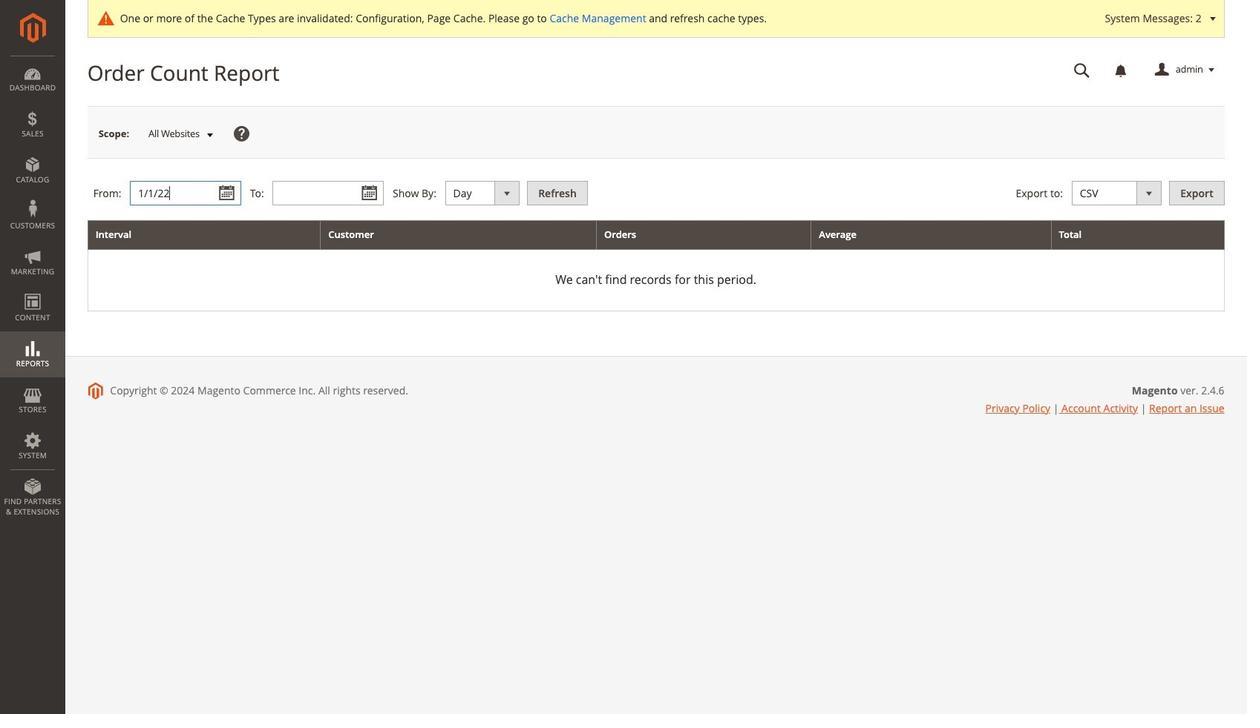 Task type: locate. For each thing, give the bounding box(es) containing it.
menu bar
[[0, 56, 65, 525]]

magento admin panel image
[[20, 13, 46, 43]]

None text field
[[130, 181, 241, 206], [273, 181, 384, 206], [130, 181, 241, 206], [273, 181, 384, 206]]



